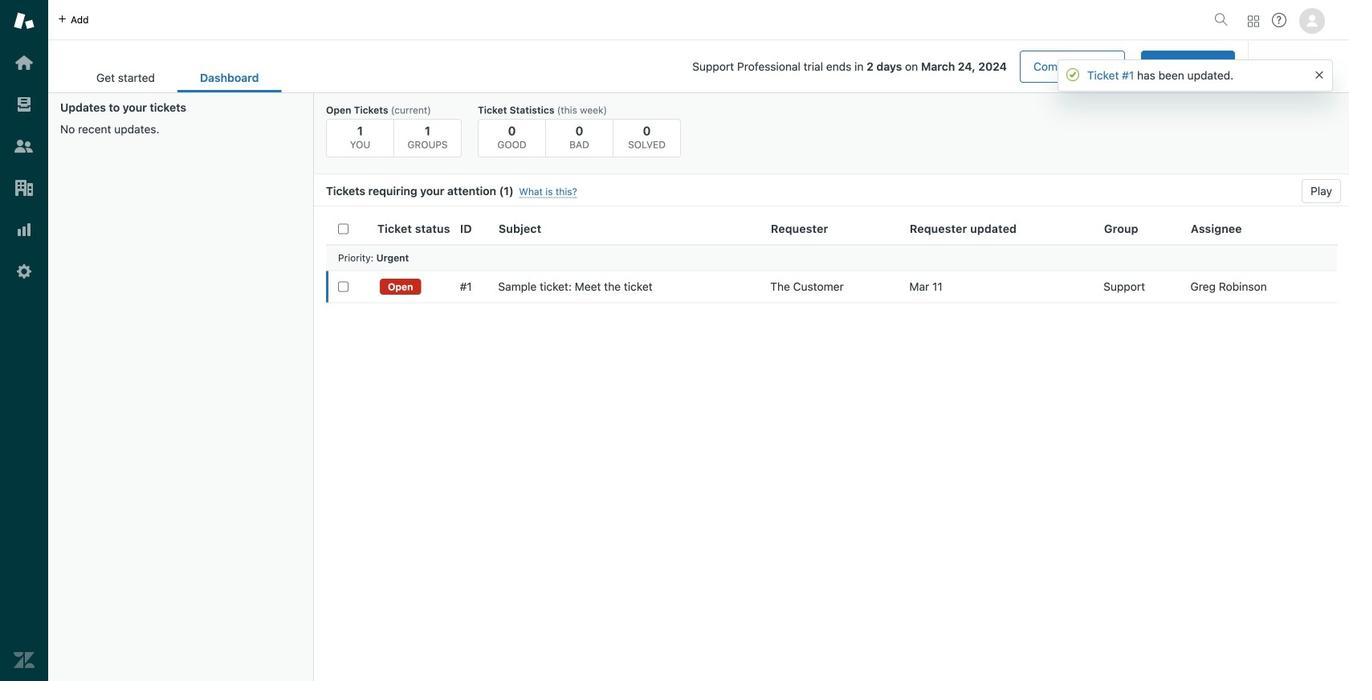 Task type: describe. For each thing, give the bounding box(es) containing it.
get started image
[[14, 52, 35, 73]]

zendesk support image
[[14, 10, 35, 31]]

customers image
[[14, 136, 35, 157]]

views image
[[14, 94, 35, 115]]

reporting image
[[14, 219, 35, 240]]

get help image
[[1273, 13, 1287, 27]]

admin image
[[14, 261, 35, 282]]

zendesk products image
[[1249, 16, 1260, 27]]



Task type: vqa. For each thing, say whether or not it's contained in the screenshot.
the left 'Close' icon
no



Task type: locate. For each thing, give the bounding box(es) containing it.
March 24, 2024 text field
[[922, 60, 1008, 73]]

None checkbox
[[338, 282, 349, 292]]

tab
[[74, 63, 178, 92]]

main element
[[0, 0, 48, 681]]

organizations image
[[14, 178, 35, 198]]

tab list
[[74, 63, 282, 92]]

Select All Tickets checkbox
[[338, 224, 349, 234]]

grid
[[314, 213, 1350, 681]]

zendesk image
[[14, 650, 35, 671]]



